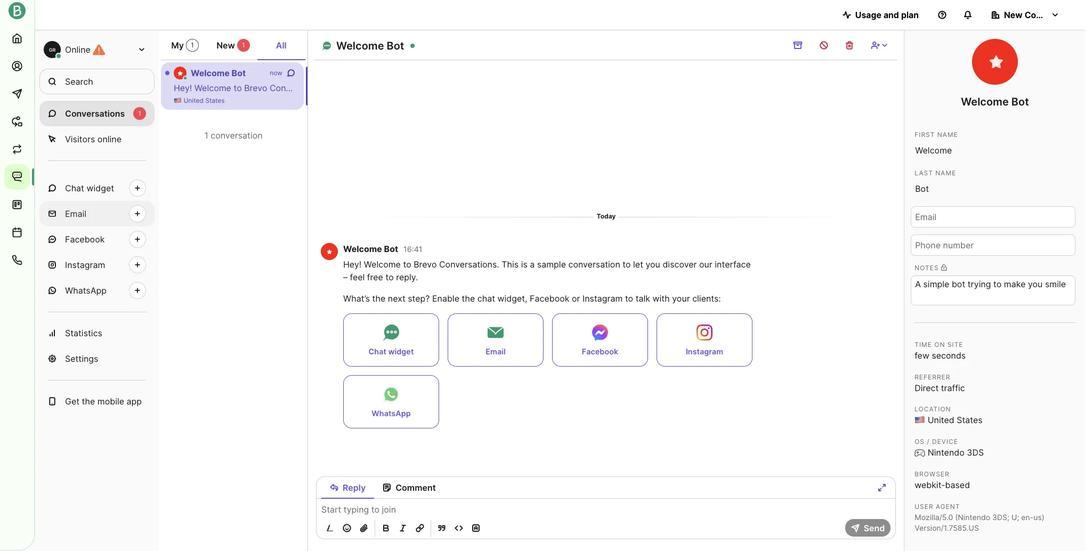 Task type: describe. For each thing, give the bounding box(es) containing it.
welcome inside hey! welcome to brevo conversations. this is a sample conversation to let you discover our interface – feel free to reply.
[[364, 259, 401, 270]]

1 horizontal spatial widget
[[388, 347, 414, 356]]

welcome bot 16:41
[[343, 244, 423, 255]]

sample for hey! welcome to brevo conversations. this is a sample conversation to let you discover our interface – feel free to reply.
[[537, 259, 566, 270]]

comment button
[[374, 477, 445, 499]]

the inside "link"
[[82, 396, 95, 407]]

2 vertical spatial welcome bot
[[962, 95, 1030, 108]]

app
[[127, 396, 142, 407]]

clients: inside hey! welcome to brevo conversations. this is a sample conversation to let you discover our interface – feel free to reply.  what's the next step? enable the chat widget, facebook or instagram to talk with your clients: 🇺🇸 united states
[[1011, 83, 1039, 93]]

statistics link
[[39, 321, 155, 346]]

new for new company
[[1005, 10, 1023, 20]]

a for hey! welcome to brevo conversations. this is a sample conversation to let you discover our interface – feel free to reply.  what's the next step? enable the chat widget, facebook or instagram to talk with your clients: 🇺🇸 united states
[[361, 83, 365, 93]]

0 horizontal spatial your
[[673, 293, 690, 304]]

hey! for hey! welcome to brevo conversations. this is a sample conversation to let you discover our interface – feel free to reply.  what's the next step? enable the chat widget, facebook or instagram to talk with your clients: 🇺🇸 united states
[[174, 83, 192, 93]]

1 vertical spatial whatsapp
[[372, 409, 411, 418]]

visitors online
[[65, 134, 122, 145]]

all
[[276, 40, 287, 51]]

1 vertical spatial chat
[[478, 293, 495, 304]]

states inside hey! welcome to brevo conversations. this is a sample conversation to let you discover our interface – feel free to reply.  what's the next step? enable the chat widget, facebook or instagram to talk with your clients: 🇺🇸 united states
[[205, 97, 225, 105]]

hey! welcome to brevo conversations. this is a sample conversation to let you discover our interface – feel free to reply.
[[343, 259, 751, 283]]

name for first name
[[938, 131, 959, 139]]

device
[[933, 438, 959, 446]]

talk inside hey! welcome to brevo conversations. this is a sample conversation to let you discover our interface – feel free to reply.  what's the next step? enable the chat widget, facebook or instagram to talk with your clients: 🇺🇸 united states
[[954, 83, 969, 93]]

u;
[[1012, 513, 1020, 522]]

0 horizontal spatial clients:
[[693, 293, 721, 304]]

hey! welcome to brevo conversations. this is a sample conversation to let you discover our interface – feel free to reply.  what's the next step? enable the chat widget, facebook or instagram to talk with your clients: 🇺🇸 united states
[[174, 83, 1039, 105]]

🇺🇸 inside hey! welcome to brevo conversations. this is a sample conversation to let you discover our interface – feel free to reply.  what's the next step? enable the chat widget, facebook or instagram to talk with your clients: 🇺🇸 united states
[[174, 97, 182, 105]]

discover for hey! welcome to brevo conversations. this is a sample conversation to let you discover our interface – feel free to reply.
[[663, 259, 697, 270]]

version/1.7585.us
[[915, 524, 980, 533]]

0 horizontal spatial step?
[[408, 293, 430, 304]]

brevo for hey! welcome to brevo conversations. this is a sample conversation to let you discover our interface – feel free to reply.  what's the next step? enable the chat widget, facebook or instagram to talk with your clients: 🇺🇸 united states
[[244, 83, 267, 93]]

settings link
[[39, 346, 155, 372]]

direct
[[915, 383, 939, 393]]

conversation for hey! welcome to brevo conversations. this is a sample conversation to let you discover our interface – feel free to reply.
[[569, 259, 621, 270]]

3ds;
[[993, 513, 1010, 522]]

0 vertical spatial chat widget
[[65, 183, 114, 194]]

states inside location 🇺🇸 united states
[[957, 415, 983, 426]]

(nintendo
[[956, 513, 991, 522]]

feel for hey! welcome to brevo conversations. this is a sample conversation to let you discover our interface – feel free to reply.  what's the next step? enable the chat widget, facebook or instagram to talk with your clients: 🇺🇸 united states
[[591, 83, 606, 93]]

your inside hey! welcome to brevo conversations. this is a sample conversation to let you discover our interface – feel free to reply.  what's the next step? enable the chat widget, facebook or instagram to talk with your clients: 🇺🇸 united states
[[991, 83, 1008, 93]]

instagram link for facebook 'link' to the top
[[39, 252, 155, 278]]

online
[[65, 44, 91, 55]]

new company
[[1005, 10, 1065, 20]]

notes
[[915, 264, 939, 272]]

0 vertical spatial welcome bot
[[337, 39, 404, 52]]

time
[[915, 341, 933, 349]]

last
[[915, 169, 934, 177]]

interface for hey! welcome to brevo conversations. this is a sample conversation to let you discover our interface – feel free to reply.  what's the next step? enable the chat widget, facebook or instagram to talk with your clients: 🇺🇸 united states
[[546, 83, 582, 93]]

whatsapp link for facebook 'link' to the bottom
[[343, 376, 439, 429]]

let for hey! welcome to brevo conversations. this is a sample conversation to let you discover our interface – feel free to reply.
[[634, 259, 644, 270]]

usage
[[856, 10, 882, 20]]

user agent mozilla/5.0 (nintendo 3ds; u; en-us) version/1.7585.us
[[915, 503, 1045, 533]]

united inside hey! welcome to brevo conversations. this is a sample conversation to let you discover our interface – feel free to reply.  what's the next step? enable the chat widget, facebook or instagram to talk with your clients: 🇺🇸 united states
[[184, 97, 204, 105]]

all link
[[257, 35, 306, 60]]

Start typing to join text field
[[317, 503, 896, 516]]

this for hey! welcome to brevo conversations. this is a sample conversation to let you discover our interface – feel free to reply.
[[502, 259, 519, 270]]

browser
[[915, 470, 950, 478]]

location
[[915, 405, 952, 413]]

comment
[[396, 483, 436, 493]]

usage and plan button
[[834, 4, 928, 26]]

reply
[[343, 483, 366, 493]]

First name field
[[912, 140, 1076, 161]]

or inside hey! welcome to brevo conversations. this is a sample conversation to let you discover our interface – feel free to reply.  what's the next step? enable the chat widget, facebook or instagram to talk with your clients: 🇺🇸 united states
[[890, 83, 899, 93]]

0 horizontal spatial widget
[[87, 183, 114, 194]]

3ds
[[968, 448, 985, 458]]

site
[[948, 341, 964, 349]]

company
[[1025, 10, 1065, 20]]

referrer
[[915, 373, 951, 381]]

1 vertical spatial what's
[[343, 293, 370, 304]]

what's the next step? enable the chat widget, facebook or instagram to talk with your clients:
[[343, 293, 721, 304]]

1 vertical spatial email
[[486, 347, 506, 356]]

agent
[[936, 503, 961, 511]]

brevo for hey! welcome to brevo conversations. this is a sample conversation to let you discover our interface – feel free to reply.
[[414, 259, 437, 270]]

us)
[[1034, 513, 1045, 522]]

1 vertical spatial welcome bot
[[191, 68, 246, 78]]

settings
[[65, 354, 98, 364]]

free for hey! welcome to brevo conversations. this is a sample conversation to let you discover our interface – feel free to reply.
[[367, 272, 383, 283]]

instagram inside hey! welcome to brevo conversations. this is a sample conversation to let you discover our interface – feel free to reply.  what's the next step? enable the chat widget, facebook or instagram to talk with your clients: 🇺🇸 united states
[[901, 83, 941, 93]]

location 🇺🇸 united states
[[915, 405, 983, 426]]

0 horizontal spatial widget,
[[498, 293, 528, 304]]

Email email field
[[912, 206, 1076, 228]]

16:41
[[404, 245, 423, 254]]

Notes text field
[[912, 275, 1076, 305]]

🇺🇸 inside location 🇺🇸 united states
[[915, 415, 926, 426]]

widget, inside hey! welcome to brevo conversations. this is a sample conversation to let you discover our interface – feel free to reply.  what's the next step? enable the chat widget, facebook or instagram to talk with your clients: 🇺🇸 united states
[[816, 83, 846, 93]]

what's inside hey! welcome to brevo conversations. this is a sample conversation to let you discover our interface – feel free to reply.  what's the next step? enable the chat widget, facebook or instagram to talk with your clients: 🇺🇸 united states
[[661, 83, 688, 93]]

few
[[915, 350, 930, 361]]

browser webkit-based
[[915, 470, 971, 491]]

conversation for hey! welcome to brevo conversations. this is a sample conversation to let you discover our interface – feel free to reply.  what's the next step? enable the chat widget, facebook or instagram to talk with your clients: 🇺🇸 united states
[[399, 83, 451, 93]]

mozilla/5.0
[[915, 513, 954, 522]]

my
[[171, 40, 184, 51]]

time on site few seconds
[[915, 341, 966, 361]]

chat widget link for facebook 'link' to the bottom whatsapp link
[[343, 314, 439, 367]]

step? inside hey! welcome to brevo conversations. this is a sample conversation to let you discover our interface – feel free to reply.  what's the next step? enable the chat widget, facebook or instagram to talk with your clients: 🇺🇸 united states
[[726, 83, 748, 93]]

enable inside hey! welcome to brevo conversations. this is a sample conversation to let you discover our interface – feel free to reply.  what's the next step? enable the chat widget, facebook or instagram to talk with your clients: 🇺🇸 united states
[[751, 83, 778, 93]]

get
[[65, 396, 79, 407]]

0 vertical spatial whatsapp
[[65, 285, 107, 296]]

sample for hey! welcome to brevo conversations. this is a sample conversation to let you discover our interface – feel free to reply.  what's the next step? enable the chat widget, facebook or instagram to talk with your clients: 🇺🇸 united states
[[368, 83, 397, 93]]

0 horizontal spatial next
[[388, 293, 406, 304]]

let for hey! welcome to brevo conversations. this is a sample conversation to let you discover our interface – feel free to reply.  what's the next step? enable the chat widget, facebook or instagram to talk with your clients: 🇺🇸 united states
[[464, 83, 474, 93]]

reply. for hey! welcome to brevo conversations. this is a sample conversation to let you discover our interface – feel free to reply.  what's the next step? enable the chat widget, facebook or instagram to talk with your clients: 🇺🇸 united states
[[637, 83, 659, 93]]

reply button
[[322, 477, 374, 499]]

get the mobile app link
[[39, 389, 155, 414]]

os
[[915, 438, 925, 446]]

hey! for hey! welcome to brevo conversations. this is a sample conversation to let you discover our interface – feel free to reply.
[[343, 259, 362, 270]]



Task type: vqa. For each thing, say whether or not it's contained in the screenshot.


Task type: locate. For each thing, give the bounding box(es) containing it.
free inside hey! welcome to brevo conversations. this is a sample conversation to let you discover our interface – feel free to reply.  what's the next step? enable the chat widget, facebook or instagram to talk with your clients: 🇺🇸 united states
[[608, 83, 624, 93]]

1 horizontal spatial instagram link
[[657, 314, 753, 367]]

reply. inside hey! welcome to brevo conversations. this is a sample conversation to let you discover our interface – feel free to reply.
[[396, 272, 418, 283]]

visitors
[[65, 134, 95, 145]]

new left company
[[1005, 10, 1023, 20]]

chat inside hey! welcome to brevo conversations. this is a sample conversation to let you discover our interface – feel free to reply.  what's the next step? enable the chat widget, facebook or instagram to talk with your clients: 🇺🇸 united states
[[796, 83, 813, 93]]

0 vertical spatial sample
[[368, 83, 397, 93]]

0 horizontal spatial welcome bot
[[191, 68, 246, 78]]

1 horizontal spatial clients:
[[1011, 83, 1039, 93]]

our
[[530, 83, 543, 93], [700, 259, 713, 270]]

1 horizontal spatial talk
[[954, 83, 969, 93]]

mobile
[[97, 396, 124, 407]]

1 vertical spatial chat
[[369, 347, 387, 356]]

today
[[597, 212, 616, 220]]

1 horizontal spatial conversations.
[[439, 259, 500, 270]]

0 vertical spatial widget
[[87, 183, 114, 194]]

0 horizontal spatial instagram link
[[39, 252, 155, 278]]

chat
[[796, 83, 813, 93], [478, 293, 495, 304]]

and
[[884, 10, 900, 20]]

0 horizontal spatial our
[[530, 83, 543, 93]]

0 horizontal spatial this
[[332, 83, 349, 93]]

plan
[[902, 10, 919, 20]]

hey! down welcome bot 16:41
[[343, 259, 362, 270]]

our inside hey! welcome to brevo conversations. this is a sample conversation to let you discover our interface – feel free to reply.
[[700, 259, 713, 270]]

1 horizontal spatial conversation
[[399, 83, 451, 93]]

is inside hey! welcome to brevo conversations. this is a sample conversation to let you discover our interface – feel free to reply.
[[521, 259, 528, 270]]

0 vertical spatial –
[[584, 83, 588, 93]]

you for hey! welcome to brevo conversations. this is a sample conversation to let you discover our interface – feel free to reply.  what's the next step? enable the chat widget, facebook or instagram to talk with your clients: 🇺🇸 united states
[[476, 83, 491, 93]]

the
[[691, 83, 704, 93], [780, 83, 793, 93], [373, 293, 386, 304], [462, 293, 475, 304], [82, 396, 95, 407]]

search
[[65, 76, 93, 87]]

chat widget
[[65, 183, 114, 194], [369, 347, 414, 356]]

1 vertical spatial 🇺🇸
[[915, 415, 926, 426]]

based
[[946, 480, 971, 491]]

nintendo 3ds
[[928, 448, 985, 458]]

1 vertical spatial instagram link
[[657, 314, 753, 367]]

1 horizontal spatial step?
[[726, 83, 748, 93]]

– inside hey! welcome to brevo conversations. this is a sample conversation to let you discover our interface – feel free to reply.
[[343, 272, 348, 283]]

facebook link
[[39, 227, 155, 252], [553, 314, 649, 367]]

0 vertical spatial a
[[361, 83, 365, 93]]

our for hey! welcome to brevo conversations. this is a sample conversation to let you discover our interface – feel free to reply.
[[700, 259, 713, 270]]

2 horizontal spatial welcome bot
[[962, 95, 1030, 108]]

brevo down all link at the top
[[244, 83, 267, 93]]

1 vertical spatial next
[[388, 293, 406, 304]]

0 horizontal spatial with
[[653, 293, 670, 304]]

is for hey! welcome to brevo conversations. this is a sample conversation to let you discover our interface – feel free to reply.  what's the next step? enable the chat widget, facebook or instagram to talk with your clients: 🇺🇸 united states
[[352, 83, 358, 93]]

only visible to agents image
[[942, 265, 947, 271]]

is inside hey! welcome to brevo conversations. this is a sample conversation to let you discover our interface – feel free to reply.  what's the next step? enable the chat widget, facebook or instagram to talk with your clients: 🇺🇸 united states
[[352, 83, 358, 93]]

1 vertical spatial you
[[646, 259, 661, 270]]

a inside hey! welcome to brevo conversations. this is a sample conversation to let you discover our interface – feel free to reply.
[[530, 259, 535, 270]]

0 horizontal spatial discover
[[494, 83, 528, 93]]

reply. for hey! welcome to brevo conversations. this is a sample conversation to let you discover our interface – feel free to reply.
[[396, 272, 418, 283]]

is
[[352, 83, 358, 93], [521, 259, 528, 270]]

a inside hey! welcome to brevo conversations. this is a sample conversation to let you discover our interface – feel free to reply.  what's the next step? enable the chat widget, facebook or instagram to talk with your clients: 🇺🇸 united states
[[361, 83, 365, 93]]

1 horizontal spatial brevo
[[414, 259, 437, 270]]

1 vertical spatial facebook link
[[553, 314, 649, 367]]

conversations. inside hey! welcome to brevo conversations. this is a sample conversation to let you discover our interface – feel free to reply.
[[439, 259, 500, 270]]

a for hey! welcome to brevo conversations. this is a sample conversation to let you discover our interface – feel free to reply.
[[530, 259, 535, 270]]

1 vertical spatial a
[[530, 259, 535, 270]]

brevo down 16:41
[[414, 259, 437, 270]]

1 vertical spatial hey!
[[343, 259, 362, 270]]

name right "first"
[[938, 131, 959, 139]]

0 horizontal spatial states
[[205, 97, 225, 105]]

facebook
[[848, 83, 888, 93], [65, 234, 105, 245], [530, 293, 570, 304], [582, 347, 619, 356]]

1 vertical spatial discover
[[663, 259, 697, 270]]

brevo
[[244, 83, 267, 93], [414, 259, 437, 270]]

interface inside hey! welcome to brevo conversations. this is a sample conversation to let you discover our interface – feel free to reply.
[[715, 259, 751, 270]]

1 vertical spatial enable
[[432, 293, 460, 304]]

hey! down my
[[174, 83, 192, 93]]

discover
[[494, 83, 528, 93], [663, 259, 697, 270]]

user
[[915, 503, 934, 511]]

0 vertical spatial with
[[971, 83, 988, 93]]

1 horizontal spatial this
[[502, 259, 519, 270]]

feel for hey! welcome to brevo conversations. this is a sample conversation to let you discover our interface – feel free to reply.
[[350, 272, 365, 283]]

new right my
[[217, 40, 235, 51]]

1 horizontal spatial whatsapp
[[372, 409, 411, 418]]

1 vertical spatial chat widget link
[[343, 314, 439, 367]]

first
[[915, 131, 936, 139]]

online
[[98, 134, 122, 145]]

/
[[928, 438, 930, 446]]

you inside hey! welcome to brevo conversations. this is a sample conversation to let you discover our interface – feel free to reply.
[[646, 259, 661, 270]]

first name
[[915, 131, 959, 139]]

you
[[476, 83, 491, 93], [646, 259, 661, 270]]

1 vertical spatial or
[[572, 293, 580, 304]]

or
[[890, 83, 899, 93], [572, 293, 580, 304]]

hey!
[[174, 83, 192, 93], [343, 259, 362, 270]]

0 horizontal spatial email
[[65, 209, 86, 219]]

hey! inside hey! welcome to brevo conversations. this is a sample conversation to let you discover our interface – feel free to reply.
[[343, 259, 362, 270]]

instagram link for facebook 'link' to the bottom
[[657, 314, 753, 367]]

1 horizontal spatial let
[[634, 259, 644, 270]]

conversation inside hey! welcome to brevo conversations. this is a sample conversation to let you discover our interface – feel free to reply.  what's the next step? enable the chat widget, facebook or instagram to talk with your clients: 🇺🇸 united states
[[399, 83, 451, 93]]

our for hey! welcome to brevo conversations. this is a sample conversation to let you discover our interface – feel free to reply.  what's the next step? enable the chat widget, facebook or instagram to talk with your clients: 🇺🇸 united states
[[530, 83, 543, 93]]

email
[[65, 209, 86, 219], [486, 347, 506, 356]]

with inside hey! welcome to brevo conversations. this is a sample conversation to let you discover our interface – feel free to reply.  what's the next step? enable the chat widget, facebook or instagram to talk with your clients: 🇺🇸 united states
[[971, 83, 988, 93]]

united
[[184, 97, 204, 105], [928, 415, 955, 426]]

1 horizontal spatial discover
[[663, 259, 697, 270]]

1 horizontal spatial next
[[706, 83, 724, 93]]

clients:
[[1011, 83, 1039, 93], [693, 293, 721, 304]]

1 conversation
[[204, 130, 263, 141]]

states up device
[[957, 415, 983, 426]]

0 horizontal spatial talk
[[636, 293, 651, 304]]

seconds
[[932, 350, 966, 361]]

0 vertical spatial clients:
[[1011, 83, 1039, 93]]

chat widget link
[[39, 175, 155, 201], [343, 314, 439, 367]]

this inside hey! welcome to brevo conversations. this is a sample conversation to let you discover our interface – feel free to reply.
[[502, 259, 519, 270]]

referrer direct traffic
[[915, 373, 966, 393]]

1 vertical spatial united
[[928, 415, 955, 426]]

0 vertical spatial you
[[476, 83, 491, 93]]

1 vertical spatial talk
[[636, 293, 651, 304]]

0 horizontal spatial or
[[572, 293, 580, 304]]

sample inside hey! welcome to brevo conversations. this is a sample conversation to let you discover our interface – feel free to reply.  what's the next step? enable the chat widget, facebook or instagram to talk with your clients: 🇺🇸 united states
[[368, 83, 397, 93]]

free for hey! welcome to brevo conversations. this is a sample conversation to let you discover our interface – feel free to reply.  what's the next step? enable the chat widget, facebook or instagram to talk with your clients: 🇺🇸 united states
[[608, 83, 624, 93]]

states up '1 conversation'
[[205, 97, 225, 105]]

– for hey! welcome to brevo conversations. this is a sample conversation to let you discover our interface – feel free to reply.  what's the next step? enable the chat widget, facebook or instagram to talk with your clients: 🇺🇸 united states
[[584, 83, 588, 93]]

1 vertical spatial email link
[[448, 314, 544, 367]]

interface inside hey! welcome to brevo conversations. this is a sample conversation to let you discover our interface – feel free to reply.  what's the next step? enable the chat widget, facebook or instagram to talk with your clients: 🇺🇸 united states
[[546, 83, 582, 93]]

last name
[[915, 169, 957, 177]]

nintendo
[[928, 448, 965, 458]]

0 horizontal spatial chat widget link
[[39, 175, 155, 201]]

whatsapp
[[65, 285, 107, 296], [372, 409, 411, 418]]

name right last on the top right
[[936, 169, 957, 177]]

1 horizontal spatial hey!
[[343, 259, 362, 270]]

0 vertical spatial reply.
[[637, 83, 659, 93]]

instagram
[[901, 83, 941, 93], [65, 260, 105, 270], [583, 293, 623, 304], [686, 347, 724, 356]]

new inside button
[[1005, 10, 1023, 20]]

you for hey! welcome to brevo conversations. this is a sample conversation to let you discover our interface – feel free to reply.
[[646, 259, 661, 270]]

chat
[[65, 183, 84, 194], [369, 347, 387, 356]]

discover inside hey! welcome to brevo conversations. this is a sample conversation to let you discover our interface – feel free to reply.  what's the next step? enable the chat widget, facebook or instagram to talk with your clients: 🇺🇸 united states
[[494, 83, 528, 93]]

our inside hey! welcome to brevo conversations. this is a sample conversation to let you discover our interface – feel free to reply.  what's the next step? enable the chat widget, facebook or instagram to talk with your clients: 🇺🇸 united states
[[530, 83, 543, 93]]

0 vertical spatial email
[[65, 209, 86, 219]]

states
[[205, 97, 225, 105], [957, 415, 983, 426]]

en-
[[1022, 513, 1034, 522]]

united inside location 🇺🇸 united states
[[928, 415, 955, 426]]

1 vertical spatial whatsapp link
[[343, 376, 439, 429]]

1 horizontal spatial what's
[[661, 83, 688, 93]]

feel inside hey! welcome to brevo conversations. this is a sample conversation to let you discover our interface – feel free to reply.  what's the next step? enable the chat widget, facebook or instagram to talk with your clients: 🇺🇸 united states
[[591, 83, 606, 93]]

sample inside hey! welcome to brevo conversations. this is a sample conversation to let you discover our interface – feel free to reply.
[[537, 259, 566, 270]]

welcome
[[337, 39, 384, 52], [191, 68, 230, 78], [195, 83, 231, 93], [962, 95, 1009, 108], [343, 244, 382, 255], [364, 259, 401, 270]]

to
[[234, 83, 242, 93], [453, 83, 462, 93], [626, 83, 635, 93], [944, 83, 952, 93], [403, 259, 412, 270], [623, 259, 631, 270], [386, 272, 394, 283], [626, 293, 634, 304]]

P͏hone number telephone field
[[912, 235, 1076, 256]]

gr
[[49, 47, 56, 53]]

1 vertical spatial our
[[700, 259, 713, 270]]

feel inside hey! welcome to brevo conversations. this is a sample conversation to let you discover our interface – feel free to reply.
[[350, 272, 365, 283]]

conversation inside hey! welcome to brevo conversations. this is a sample conversation to let you discover our interface – feel free to reply.
[[569, 259, 621, 270]]

get the mobile app
[[65, 396, 142, 407]]

now
[[270, 69, 283, 77]]

0 vertical spatial widget,
[[816, 83, 846, 93]]

1 horizontal spatial widget,
[[816, 83, 846, 93]]

usage and plan
[[856, 10, 919, 20]]

1 vertical spatial this
[[502, 259, 519, 270]]

name
[[938, 131, 959, 139], [936, 169, 957, 177]]

1
[[191, 41, 194, 49], [242, 41, 245, 49], [138, 109, 141, 117], [204, 130, 208, 141]]

chat widget link for whatsapp link corresponding to facebook 'link' to the top
[[39, 175, 155, 201]]

new
[[1005, 10, 1023, 20], [217, 40, 235, 51]]

widget,
[[816, 83, 846, 93], [498, 293, 528, 304]]

1 horizontal spatial feel
[[591, 83, 606, 93]]

0 horizontal spatial new
[[217, 40, 235, 51]]

new for new
[[217, 40, 235, 51]]

discover inside hey! welcome to brevo conversations. this is a sample conversation to let you discover our interface – feel free to reply.
[[663, 259, 697, 270]]

0 vertical spatial is
[[352, 83, 358, 93]]

visitors online link
[[39, 126, 155, 152]]

search link
[[39, 69, 155, 94]]

0 vertical spatial facebook link
[[39, 227, 155, 252]]

0 vertical spatial chat widget link
[[39, 175, 155, 201]]

0 vertical spatial your
[[991, 83, 1008, 93]]

whatsapp link for facebook 'link' to the top
[[39, 278, 155, 303]]

facebook inside hey! welcome to brevo conversations. this is a sample conversation to let you discover our interface – feel free to reply.  what's the next step? enable the chat widget, facebook or instagram to talk with your clients: 🇺🇸 united states
[[848, 83, 888, 93]]

1 horizontal spatial –
[[584, 83, 588, 93]]

you inside hey! welcome to brevo conversations. this is a sample conversation to let you discover our interface – feel free to reply.  what's the next step? enable the chat widget, facebook or instagram to talk with your clients: 🇺🇸 united states
[[476, 83, 491, 93]]

sample
[[368, 83, 397, 93], [537, 259, 566, 270]]

let inside hey! welcome to brevo conversations. this is a sample conversation to let you discover our interface – feel free to reply.
[[634, 259, 644, 270]]

step?
[[726, 83, 748, 93], [408, 293, 430, 304]]

conversation
[[399, 83, 451, 93], [211, 130, 263, 141], [569, 259, 621, 270]]

0 horizontal spatial reply.
[[396, 272, 418, 283]]

1 horizontal spatial chat
[[369, 347, 387, 356]]

0 vertical spatial name
[[938, 131, 959, 139]]

0 vertical spatial whatsapp link
[[39, 278, 155, 303]]

your
[[991, 83, 1008, 93], [673, 293, 690, 304]]

0 horizontal spatial a
[[361, 83, 365, 93]]

next inside hey! welcome to brevo conversations. this is a sample conversation to let you discover our interface – feel free to reply.  what's the next step? enable the chat widget, facebook or instagram to talk with your clients: 🇺🇸 united states
[[706, 83, 724, 93]]

0 horizontal spatial facebook link
[[39, 227, 155, 252]]

0 vertical spatial let
[[464, 83, 474, 93]]

🇺🇸
[[174, 97, 182, 105], [915, 415, 926, 426]]

1 vertical spatial your
[[673, 293, 690, 304]]

widget
[[87, 183, 114, 194], [388, 347, 414, 356]]

1 vertical spatial sample
[[537, 259, 566, 270]]

interface
[[546, 83, 582, 93], [715, 259, 751, 270]]

1 vertical spatial let
[[634, 259, 644, 270]]

0 horizontal spatial chat
[[65, 183, 84, 194]]

new company button
[[983, 4, 1069, 26]]

webkit-
[[915, 480, 946, 491]]

conversations. inside hey! welcome to brevo conversations. this is a sample conversation to let you discover our interface – feel free to reply.  what's the next step? enable the chat widget, facebook or instagram to talk with your clients: 🇺🇸 united states
[[270, 83, 330, 93]]

brevo inside hey! welcome to brevo conversations. this is a sample conversation to let you discover our interface – feel free to reply.
[[414, 259, 437, 270]]

0 vertical spatial hey!
[[174, 83, 192, 93]]

– inside hey! welcome to brevo conversations. this is a sample conversation to let you discover our interface – feel free to reply.  what's the next step? enable the chat widget, facebook or instagram to talk with your clients: 🇺🇸 united states
[[584, 83, 588, 93]]

statistics
[[65, 328, 102, 339]]

1 vertical spatial feel
[[350, 272, 365, 283]]

0 vertical spatial conversations.
[[270, 83, 330, 93]]

what's
[[661, 83, 688, 93], [343, 293, 370, 304]]

instagram link
[[39, 252, 155, 278], [657, 314, 753, 367]]

0 horizontal spatial enable
[[432, 293, 460, 304]]

with
[[971, 83, 988, 93], [653, 293, 670, 304]]

1 vertical spatial conversations.
[[439, 259, 500, 270]]

is for hey! welcome to brevo conversations. this is a sample conversation to let you discover our interface – feel free to reply.
[[521, 259, 528, 270]]

1 horizontal spatial chat widget
[[369, 347, 414, 356]]

on
[[935, 341, 946, 349]]

free inside hey! welcome to brevo conversations. this is a sample conversation to let you discover our interface – feel free to reply.
[[367, 272, 383, 283]]

interface for hey! welcome to brevo conversations. this is a sample conversation to let you discover our interface – feel free to reply.
[[715, 259, 751, 270]]

conversations. for hey! welcome to brevo conversations. this is a sample conversation to let you discover our interface – feel free to reply.
[[439, 259, 500, 270]]

feel
[[591, 83, 606, 93], [350, 272, 365, 283]]

1 vertical spatial states
[[957, 415, 983, 426]]

1 horizontal spatial email link
[[448, 314, 544, 367]]

os / device
[[915, 438, 959, 446]]

0 vertical spatial chat
[[796, 83, 813, 93]]

conversations
[[65, 108, 125, 119]]

1 horizontal spatial facebook link
[[553, 314, 649, 367]]

1 horizontal spatial or
[[890, 83, 899, 93]]

1 horizontal spatial free
[[608, 83, 624, 93]]

– for hey! welcome to brevo conversations. this is a sample conversation to let you discover our interface – feel free to reply.
[[343, 272, 348, 283]]

discover for hey! welcome to brevo conversations. this is a sample conversation to let you discover our interface – feel free to reply.  what's the next step? enable the chat widget, facebook or instagram to talk with your clients: 🇺🇸 united states
[[494, 83, 528, 93]]

welcome inside hey! welcome to brevo conversations. this is a sample conversation to let you discover our interface – feel free to reply.  what's the next step? enable the chat widget, facebook or instagram to talk with your clients: 🇺🇸 united states
[[195, 83, 231, 93]]

0 horizontal spatial chat
[[478, 293, 495, 304]]

0 horizontal spatial email link
[[39, 201, 155, 227]]

hey! inside hey! welcome to brevo conversations. this is a sample conversation to let you discover our interface – feel free to reply.  what's the next step? enable the chat widget, facebook or instagram to talk with your clients: 🇺🇸 united states
[[174, 83, 192, 93]]

1 vertical spatial conversation
[[211, 130, 263, 141]]

this inside hey! welcome to brevo conversations. this is a sample conversation to let you discover our interface – feel free to reply.  what's the next step? enable the chat widget, facebook or instagram to talk with your clients: 🇺🇸 united states
[[332, 83, 349, 93]]

name for last name
[[936, 169, 957, 177]]

traffic
[[942, 383, 966, 393]]

1 horizontal spatial with
[[971, 83, 988, 93]]

next
[[706, 83, 724, 93], [388, 293, 406, 304]]

brevo inside hey! welcome to brevo conversations. this is a sample conversation to let you discover our interface – feel free to reply.  what's the next step? enable the chat widget, facebook or instagram to talk with your clients: 🇺🇸 united states
[[244, 83, 267, 93]]

reply. inside hey! welcome to brevo conversations. this is a sample conversation to let you discover our interface – feel free to reply.  what's the next step? enable the chat widget, facebook or instagram to talk with your clients: 🇺🇸 united states
[[637, 83, 659, 93]]

conversations. for hey! welcome to brevo conversations. this is a sample conversation to let you discover our interface – feel free to reply.  what's the next step? enable the chat widget, facebook or instagram to talk with your clients: 🇺🇸 united states
[[270, 83, 330, 93]]

1 horizontal spatial sample
[[537, 259, 566, 270]]

0 horizontal spatial –
[[343, 272, 348, 283]]

1 vertical spatial reply.
[[396, 272, 418, 283]]

this for hey! welcome to brevo conversations. this is a sample conversation to let you discover our interface – feel free to reply.  what's the next step? enable the chat widget, facebook or instagram to talk with your clients: 🇺🇸 united states
[[332, 83, 349, 93]]

Last name field
[[912, 178, 1076, 200]]

let inside hey! welcome to brevo conversations. this is a sample conversation to let you discover our interface – feel free to reply.  what's the next step? enable the chat widget, facebook or instagram to talk with your clients: 🇺🇸 united states
[[464, 83, 474, 93]]

0 vertical spatial our
[[530, 83, 543, 93]]



